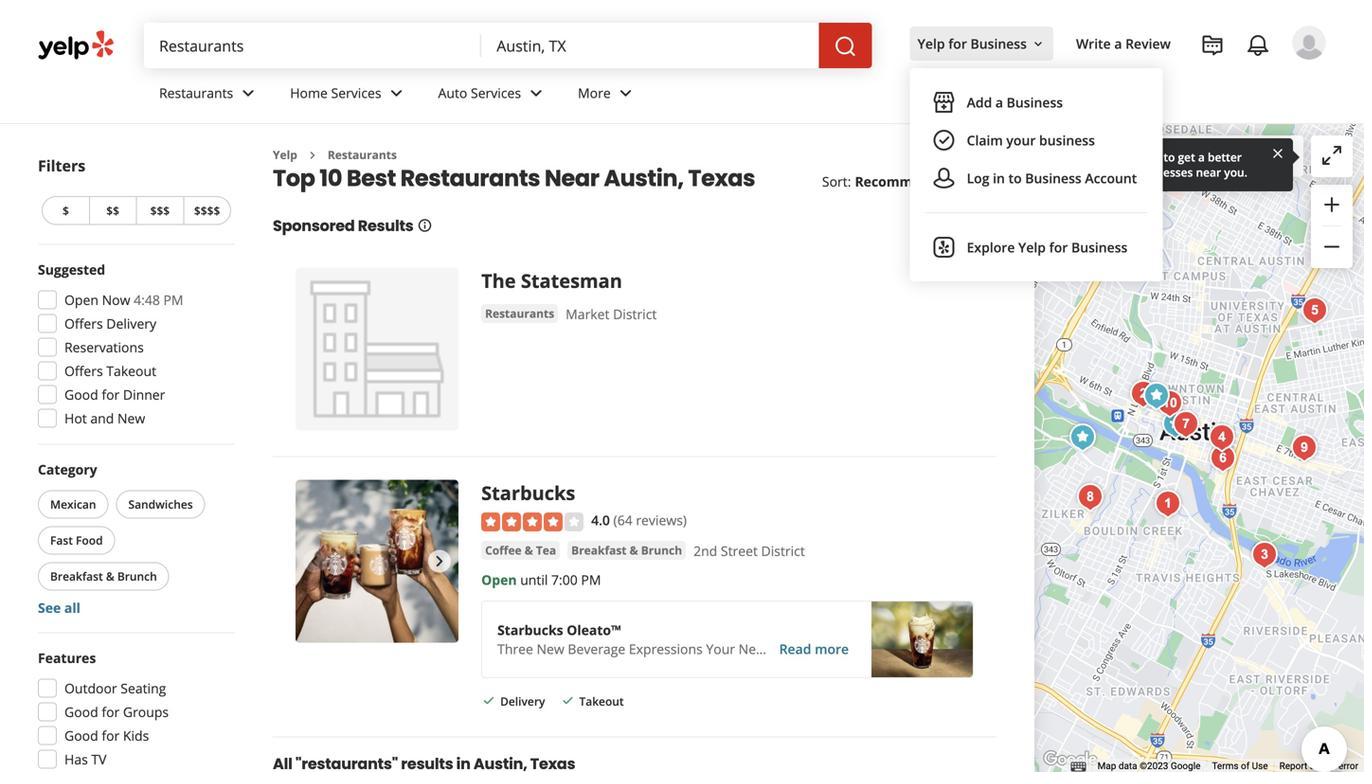 Task type: vqa. For each thing, say whether or not it's contained in the screenshot.
Bora Bora Smoothie Cafe
no



Task type: describe. For each thing, give the bounding box(es) containing it.
for for groups
[[102, 703, 120, 721]]

pm for sponsored results
[[581, 571, 601, 589]]

to inside the expand the map to get a better look at the businesses near you.
[[1164, 149, 1175, 165]]

see
[[38, 599, 61, 617]]

claim your business button
[[925, 121, 1148, 159]]

16 info v2 image
[[417, 218, 433, 233]]

at
[[1098, 164, 1109, 180]]

2 horizontal spatial new
[[739, 640, 767, 658]]

offers delivery
[[64, 315, 156, 333]]

keyboard shortcuts image
[[1071, 762, 1087, 772]]

terms
[[1212, 761, 1239, 772]]

austin,
[[604, 162, 684, 194]]

expand map image
[[1321, 144, 1344, 167]]

results
[[358, 215, 414, 236]]

none field near
[[497, 35, 804, 56]]

1 horizontal spatial takeout
[[579, 694, 624, 709]]

map data ©2023 google
[[1098, 761, 1201, 772]]

4 star rating image
[[481, 513, 584, 532]]

search image
[[834, 35, 857, 58]]

better
[[1208, 149, 1242, 165]]

google
[[1171, 761, 1201, 772]]

ritual
[[814, 640, 849, 658]]

projects image
[[1202, 34, 1224, 57]]

4.0 (64 reviews)
[[591, 511, 687, 529]]

more
[[815, 640, 849, 658]]

24 claim v2 image
[[933, 129, 956, 152]]

sort: recommended
[[822, 172, 954, 190]]

suerte image
[[1286, 429, 1324, 467]]

kids
[[123, 727, 149, 745]]

1 horizontal spatial new
[[537, 640, 565, 658]]

salty sow image
[[1296, 292, 1334, 330]]

24 chevron down v2 image for more
[[615, 82, 637, 105]]

more link
[[563, 68, 653, 123]]

next image
[[428, 550, 451, 573]]

the statesman link
[[481, 268, 623, 294]]

outdoor seating
[[64, 679, 166, 697]]

data
[[1119, 761, 1138, 772]]

groups
[[123, 703, 169, 721]]

pm for filters
[[163, 291, 183, 309]]

breakfast & brunch for leftmost breakfast & brunch button
[[50, 569, 157, 584]]

24 chevron down v2 image for auto services
[[525, 82, 548, 105]]

& for "coffee & tea" link
[[525, 542, 533, 558]]

hot
[[64, 409, 87, 427]]

none field find
[[159, 35, 467, 56]]

claim
[[967, 131, 1003, 149]]

zoom out image
[[1321, 235, 1344, 258]]

$$
[[106, 203, 119, 218]]

fast food button
[[38, 526, 115, 555]]

brunch for leftmost breakfast & brunch button
[[117, 569, 157, 584]]

1 horizontal spatial coffee
[[770, 640, 810, 658]]

moves
[[1252, 148, 1293, 166]]

sandwiches
[[128, 497, 193, 512]]

Find text field
[[159, 35, 467, 56]]

yelp link
[[273, 147, 297, 163]]

for for business
[[949, 35, 967, 53]]

business down the account
[[1072, 238, 1128, 256]]

expand the map to get a better look at the businesses near you.
[[1072, 149, 1248, 180]]

fast food
[[50, 533, 103, 548]]

explore yelp for business button
[[925, 228, 1148, 266]]

services for home services
[[331, 84, 381, 102]]

reservations
[[64, 338, 144, 356]]

group containing features
[[32, 649, 235, 772]]

home
[[290, 84, 328, 102]]

brunch for breakfast & brunch button to the right
[[641, 542, 682, 558]]

1 horizontal spatial district
[[761, 542, 805, 560]]

now
[[102, 291, 130, 309]]

until
[[520, 571, 548, 589]]

recommended button
[[855, 172, 973, 190]]

breakfast & brunch for breakfast & brunch button to the right
[[572, 542, 682, 558]]

2nd street district
[[694, 542, 805, 560]]

recommended
[[855, 172, 954, 190]]

odd duck image
[[1072, 479, 1110, 516]]

anthem image
[[1204, 440, 1242, 478]]

takeout inside group
[[106, 362, 156, 380]]

top 10 best restaurants near austin, texas
[[273, 162, 755, 194]]

starbucks link
[[481, 480, 576, 506]]

qi austin image
[[1125, 375, 1163, 413]]

7:00
[[552, 571, 578, 589]]

suggested
[[38, 261, 105, 279]]

the statesman image
[[1138, 377, 1176, 415]]

expand the map to get a better look at the businesses near you. tooltip
[[1057, 138, 1294, 191]]

a inside the expand the map to get a better look at the businesses near you.
[[1199, 149, 1205, 165]]

$$$
[[150, 203, 170, 218]]

your
[[1007, 131, 1036, 149]]

the right at
[[1112, 164, 1131, 180]]

$ button
[[42, 196, 89, 225]]

(64
[[614, 511, 633, 529]]

1 horizontal spatial breakfast & brunch button
[[568, 541, 686, 560]]

coffee & tea
[[485, 542, 556, 558]]

coffee inside "button"
[[485, 542, 522, 558]]

open for filters
[[64, 291, 98, 309]]

offers for offers takeout
[[64, 362, 103, 380]]

sandwiches button
[[116, 490, 205, 519]]

texas
[[688, 162, 755, 194]]

business up claim your business button
[[1007, 93, 1063, 111]]

2 horizontal spatial restaurants link
[[481, 304, 558, 323]]

report a map error link
[[1280, 761, 1359, 772]]

market
[[566, 305, 610, 323]]

1618 asian fusion image
[[1246, 536, 1284, 574]]

three
[[498, 640, 533, 658]]

a for write
[[1115, 35, 1122, 53]]

good for good for groups
[[64, 703, 98, 721]]

log in to business account button
[[925, 159, 1148, 197]]

ruby a. image
[[1293, 26, 1327, 60]]

$$$$
[[194, 203, 220, 218]]

fast
[[50, 533, 73, 548]]

claim your business
[[967, 131, 1095, 149]]

businesses
[[1134, 164, 1193, 180]]

map for to
[[1137, 149, 1161, 165]]

2 horizontal spatial yelp
[[1019, 238, 1046, 256]]

three new beverage expressions your new coffee ritual
[[498, 640, 849, 658]]

street
[[721, 542, 758, 560]]

4:48
[[134, 291, 160, 309]]

good for kids
[[64, 727, 149, 745]]

moonshine patio bar & grill image
[[1203, 419, 1241, 457]]

outdoor
[[64, 679, 117, 697]]

best
[[347, 162, 396, 194]]

Near text field
[[497, 35, 804, 56]]

account
[[1085, 169, 1137, 187]]

business left 16 chevron down v2 icon
[[971, 35, 1027, 53]]

services for auto services
[[471, 84, 521, 102]]

expressions
[[629, 640, 703, 658]]

yelp for business button
[[910, 27, 1054, 61]]

of
[[1241, 761, 1250, 772]]

auto services
[[438, 84, 521, 102]]

search
[[1158, 148, 1200, 166]]

breakfast for leftmost breakfast & brunch button
[[50, 569, 103, 584]]

search as map moves
[[1158, 148, 1293, 166]]

business categories element
[[144, 68, 1327, 123]]

tv
[[91, 751, 107, 769]]

16 info v2 image
[[982, 174, 997, 189]]

for for kids
[[102, 727, 120, 745]]

open until 7:00 pm
[[481, 571, 601, 589]]

group containing category
[[34, 460, 235, 617]]

statesman
[[521, 268, 623, 294]]

close image
[[1271, 145, 1286, 161]]

restaurants inside business categories element
[[159, 84, 233, 102]]

breakfast for breakfast & brunch button to the right
[[572, 542, 627, 558]]

log
[[967, 169, 990, 187]]

the statesman
[[481, 268, 623, 294]]

error
[[1339, 761, 1359, 772]]

16 checkmark v2 image for takeout
[[560, 693, 576, 709]]

business
[[1040, 131, 1095, 149]]

review
[[1126, 35, 1171, 53]]

map
[[1098, 761, 1117, 772]]



Task type: locate. For each thing, give the bounding box(es) containing it.
starbucks for starbucks
[[481, 480, 576, 506]]

a right get
[[1199, 149, 1205, 165]]

1 horizontal spatial restaurants link
[[328, 147, 397, 163]]

write
[[1076, 35, 1111, 53]]

2 24 chevron down v2 image from the left
[[525, 82, 548, 105]]

1 horizontal spatial yelp
[[918, 35, 945, 53]]

user actions element
[[903, 24, 1353, 281]]

0 horizontal spatial &
[[106, 569, 114, 584]]

for right explore
[[1050, 238, 1068, 256]]

restaurants
[[159, 84, 233, 102], [328, 147, 397, 163], [401, 162, 540, 194], [485, 306, 555, 321]]

look
[[1072, 164, 1095, 180]]

1 horizontal spatial open
[[481, 571, 517, 589]]

24 chevron down v2 image left home
[[237, 82, 260, 105]]

previous image
[[303, 550, 326, 573]]

1 24 chevron down v2 image from the left
[[237, 82, 260, 105]]

24 yelp for biz v2 image
[[933, 236, 956, 259]]

read more
[[780, 640, 849, 658]]

16 checkmark v2 image
[[481, 693, 497, 709], [560, 693, 576, 709]]

None search field
[[144, 23, 876, 68]]

yelp up 24 add biz v2 image
[[918, 35, 945, 53]]

1 vertical spatial coffee
[[770, 640, 810, 658]]

tea
[[536, 542, 556, 558]]

& left tea
[[525, 542, 533, 558]]

2 horizontal spatial 24 chevron down v2 image
[[615, 82, 637, 105]]

good
[[64, 386, 98, 404], [64, 703, 98, 721], [64, 727, 98, 745]]

more
[[578, 84, 611, 102]]

breakfast & brunch down (64
[[572, 542, 682, 558]]

1 vertical spatial takeout
[[579, 694, 624, 709]]

a right the report
[[1310, 761, 1316, 772]]

new down starbucks oleato™
[[537, 640, 565, 658]]

write a review link
[[1069, 27, 1179, 61]]

group containing suggested
[[32, 260, 235, 434]]

a right write
[[1115, 35, 1122, 53]]

coffee & tea button
[[481, 541, 560, 560]]

pm inside group
[[163, 291, 183, 309]]

1 vertical spatial restaurants link
[[328, 147, 397, 163]]

home services link
[[275, 68, 423, 123]]

delivery down three
[[500, 694, 545, 709]]

1 vertical spatial delivery
[[500, 694, 545, 709]]

0 horizontal spatial restaurants link
[[144, 68, 275, 123]]

near
[[545, 162, 600, 194]]

2 good from the top
[[64, 703, 98, 721]]

1 horizontal spatial pm
[[581, 571, 601, 589]]

new inside group
[[117, 409, 145, 427]]

business inside "button"
[[1026, 169, 1082, 187]]

0 horizontal spatial to
[[1009, 169, 1022, 187]]

new down the dinner
[[117, 409, 145, 427]]

offers down the reservations
[[64, 362, 103, 380]]

2nd
[[694, 542, 718, 560]]

1 offers from the top
[[64, 315, 103, 333]]

open inside group
[[64, 291, 98, 309]]

aba - austin image
[[1149, 485, 1187, 523]]

$
[[62, 203, 69, 218]]

for up 24 add biz v2 image
[[949, 35, 967, 53]]

1 16 checkmark v2 image from the left
[[481, 693, 497, 709]]

good for good for dinner
[[64, 386, 98, 404]]

add a business
[[967, 93, 1063, 111]]

0 vertical spatial open
[[64, 291, 98, 309]]

0 vertical spatial district
[[613, 305, 657, 323]]

1 vertical spatial brunch
[[117, 569, 157, 584]]

district right street
[[761, 542, 805, 560]]

as
[[1203, 148, 1217, 166]]

none field up home
[[159, 35, 467, 56]]

open down suggested
[[64, 291, 98, 309]]

terms of use link
[[1212, 761, 1269, 772]]

good for good for kids
[[64, 727, 98, 745]]

you.
[[1225, 164, 1248, 180]]

$$$ button
[[136, 196, 183, 225]]

zoom in image
[[1321, 193, 1344, 216]]

services right auto
[[471, 84, 521, 102]]

get
[[1178, 149, 1196, 165]]

see all button
[[38, 599, 80, 617]]

1 horizontal spatial breakfast
[[572, 542, 627, 558]]

0 horizontal spatial yelp
[[273, 147, 297, 163]]

see all
[[38, 599, 80, 617]]

1 horizontal spatial 16 checkmark v2 image
[[560, 693, 576, 709]]

24 chevron down v2 image right auto services on the left top of the page
[[525, 82, 548, 105]]

for for dinner
[[102, 386, 120, 404]]

map for moves
[[1221, 148, 1248, 166]]

breakfast up all
[[50, 569, 103, 584]]

business
[[971, 35, 1027, 53], [1007, 93, 1063, 111], [1026, 169, 1082, 187], [1072, 238, 1128, 256]]

3 good from the top
[[64, 727, 98, 745]]

services inside 'link'
[[471, 84, 521, 102]]

home services
[[290, 84, 381, 102]]

2 none field from the left
[[497, 35, 804, 56]]

2 services from the left
[[471, 84, 521, 102]]

delivery down open now 4:48 pm
[[106, 315, 156, 333]]

for down offers takeout
[[102, 386, 120, 404]]

good for groups
[[64, 703, 169, 721]]

1 good from the top
[[64, 386, 98, 404]]

offers for offers delivery
[[64, 315, 103, 333]]

1 vertical spatial to
[[1009, 169, 1022, 187]]

district
[[613, 305, 657, 323], [761, 542, 805, 560]]

new right your
[[739, 640, 767, 658]]

0 horizontal spatial breakfast & brunch button
[[38, 562, 169, 591]]

0 horizontal spatial map
[[1137, 149, 1161, 165]]

1 vertical spatial open
[[481, 571, 517, 589]]

good up has tv
[[64, 727, 98, 745]]

the
[[1115, 149, 1134, 165], [1112, 164, 1131, 180]]

24 chevron down v2 image inside more link
[[615, 82, 637, 105]]

yelp left the 16 chevron right v2 image
[[273, 147, 297, 163]]

0 horizontal spatial new
[[117, 409, 145, 427]]

takeout down beverage
[[579, 694, 624, 709]]

4.0
[[591, 511, 610, 529]]

2 horizontal spatial &
[[630, 542, 638, 558]]

0 horizontal spatial takeout
[[106, 362, 156, 380]]

yelp for yelp "link"
[[273, 147, 297, 163]]

0 horizontal spatial coffee
[[485, 542, 522, 558]]

24 chevron down v2 image right more
[[615, 82, 637, 105]]

use
[[1252, 761, 1269, 772]]

breakfast & brunch link
[[568, 541, 686, 560]]

in
[[993, 169, 1005, 187]]

pm right 7:00
[[581, 571, 601, 589]]

takeout
[[106, 362, 156, 380], [579, 694, 624, 709]]

market district
[[566, 305, 657, 323]]

a for add
[[996, 93, 1004, 111]]

hot and new
[[64, 409, 145, 427]]

1 vertical spatial pm
[[581, 571, 601, 589]]

1 vertical spatial district
[[761, 542, 805, 560]]

report
[[1280, 761, 1308, 772]]

0 vertical spatial yelp
[[918, 35, 945, 53]]

services left 24 chevron down v2 image
[[331, 84, 381, 102]]

0 horizontal spatial pm
[[163, 291, 183, 309]]

restaurants button
[[481, 304, 558, 323]]

none field up more link
[[497, 35, 804, 56]]

1 horizontal spatial to
[[1164, 149, 1175, 165]]

breakfast & brunch down "food" at the left of page
[[50, 569, 157, 584]]

beverage
[[568, 640, 626, 658]]

breakfast
[[572, 542, 627, 558], [50, 569, 103, 584]]

open now 4:48 pm
[[64, 291, 183, 309]]

near
[[1196, 164, 1222, 180]]

your
[[706, 640, 735, 658]]

good up hot
[[64, 386, 98, 404]]

0 horizontal spatial breakfast & brunch
[[50, 569, 157, 584]]

0 vertical spatial takeout
[[106, 362, 156, 380]]

0 vertical spatial breakfast & brunch button
[[568, 541, 686, 560]]

1 services from the left
[[331, 84, 381, 102]]

offers takeout
[[64, 362, 156, 380]]

group
[[1312, 185, 1353, 268], [32, 260, 235, 434], [34, 460, 235, 617], [32, 649, 235, 772]]

starbucks up three
[[498, 621, 563, 639]]

24 friends v2 image
[[933, 167, 956, 190]]

& inside "button"
[[525, 542, 533, 558]]

24 chevron down v2 image inside auto services 'link'
[[525, 82, 548, 105]]

has tv
[[64, 751, 107, 769]]

top
[[273, 162, 315, 194]]

yelp right explore
[[1019, 238, 1046, 256]]

0 horizontal spatial 24 chevron down v2 image
[[237, 82, 260, 105]]

log in to business account
[[967, 169, 1137, 187]]

delivery inside group
[[106, 315, 156, 333]]

brunch down reviews)
[[641, 542, 682, 558]]

16 checkmark v2 image for delivery
[[481, 693, 497, 709]]

dinner
[[123, 386, 165, 404]]

pm right 4:48
[[163, 291, 183, 309]]

mexican
[[50, 497, 96, 512]]

food
[[76, 533, 103, 548]]

oleato™
[[567, 621, 621, 639]]

0 horizontal spatial delivery
[[106, 315, 156, 333]]

slideshow element
[[296, 480, 459, 643]]

breakfast inside group
[[50, 569, 103, 584]]

breakfast inside breakfast & brunch link
[[572, 542, 627, 558]]

1 vertical spatial starbucks
[[498, 621, 563, 639]]

map region
[[1001, 0, 1365, 772]]

2 offers from the top
[[64, 362, 103, 380]]

a inside button
[[996, 93, 1004, 111]]

1 vertical spatial yelp
[[273, 147, 297, 163]]

2 vertical spatial restaurants link
[[481, 304, 558, 323]]

1 vertical spatial breakfast & brunch button
[[38, 562, 169, 591]]

1 horizontal spatial 24 chevron down v2 image
[[525, 82, 548, 105]]

$$$$ button
[[183, 196, 231, 225]]

yelp for yelp for business
[[918, 35, 945, 53]]

the
[[481, 268, 516, 294]]

brunch down sandwiches button
[[117, 569, 157, 584]]

0 vertical spatial restaurants link
[[144, 68, 275, 123]]

& for breakfast & brunch link
[[630, 542, 638, 558]]

has
[[64, 751, 88, 769]]

and
[[90, 409, 114, 427]]

3 24 chevron down v2 image from the left
[[615, 82, 637, 105]]

0 vertical spatial brunch
[[641, 542, 682, 558]]

0 horizontal spatial none field
[[159, 35, 467, 56]]

1 vertical spatial breakfast & brunch
[[50, 569, 157, 584]]

to inside "button"
[[1009, 169, 1022, 187]]

to left get
[[1164, 149, 1175, 165]]

sort:
[[822, 172, 851, 190]]

takeout up the dinner
[[106, 362, 156, 380]]

1 vertical spatial breakfast
[[50, 569, 103, 584]]

breakfast & brunch
[[572, 542, 682, 558], [50, 569, 157, 584]]

breakfast & brunch inside group
[[50, 569, 157, 584]]

restaurants inside restaurants button
[[485, 306, 555, 321]]

24 chevron down v2 image
[[237, 82, 260, 105], [525, 82, 548, 105], [615, 82, 637, 105]]

category
[[38, 461, 97, 479]]

for
[[949, 35, 967, 53], [1050, 238, 1068, 256], [102, 386, 120, 404], [102, 703, 120, 721], [102, 727, 120, 745]]

0 vertical spatial breakfast
[[572, 542, 627, 558]]

24 chevron down v2 image
[[385, 82, 408, 105]]

coffee
[[485, 542, 522, 558], [770, 640, 810, 658]]

0 horizontal spatial 16 checkmark v2 image
[[481, 693, 497, 709]]

0 vertical spatial delivery
[[106, 315, 156, 333]]

the up the account
[[1115, 149, 1134, 165]]

offers up the reservations
[[64, 315, 103, 333]]

1 horizontal spatial &
[[525, 542, 533, 558]]

starbucks up 4 star rating image
[[481, 480, 576, 506]]

2 vertical spatial yelp
[[1019, 238, 1046, 256]]

24 chevron down v2 image for restaurants
[[237, 82, 260, 105]]

coffee down 4 star rating image
[[485, 542, 522, 558]]

None field
[[159, 35, 467, 56], [497, 35, 804, 56]]

1 horizontal spatial delivery
[[500, 694, 545, 709]]

1 horizontal spatial none field
[[497, 35, 804, 56]]

map for error
[[1318, 761, 1337, 772]]

delivery
[[106, 315, 156, 333], [500, 694, 545, 709]]

business down business
[[1026, 169, 1082, 187]]

add
[[967, 93, 992, 111]]

to right in
[[1009, 169, 1022, 187]]

& down 4.0 (64 reviews)
[[630, 542, 638, 558]]

0 vertical spatial starbucks
[[481, 480, 576, 506]]

open for sponsored results
[[481, 571, 517, 589]]

yelp
[[918, 35, 945, 53], [273, 147, 297, 163], [1019, 238, 1046, 256]]

16 chevron right v2 image
[[305, 148, 320, 163]]

breakfast & brunch button down "food" at the left of page
[[38, 562, 169, 591]]

new
[[117, 409, 145, 427], [537, 640, 565, 658], [739, 640, 767, 658]]

1 vertical spatial offers
[[64, 362, 103, 380]]

0 horizontal spatial breakfast
[[50, 569, 103, 584]]

0 horizontal spatial open
[[64, 291, 98, 309]]

24 add biz v2 image
[[933, 91, 956, 114]]

tenten image
[[1151, 385, 1189, 423]]

coffee left the ritual
[[770, 640, 810, 658]]

all
[[64, 599, 80, 617]]

filters
[[38, 155, 85, 176]]

red ash image
[[1167, 406, 1205, 443]]

0 horizontal spatial brunch
[[117, 569, 157, 584]]

breakfast & brunch button down (64
[[568, 541, 686, 560]]

16 chevron down v2 image
[[1031, 37, 1046, 52]]

& down fast food button
[[106, 569, 114, 584]]

open left until
[[481, 571, 517, 589]]

for up the good for kids
[[102, 703, 120, 721]]

chuy's image
[[1064, 419, 1102, 457]]

good down the outdoor
[[64, 703, 98, 721]]

notifications image
[[1247, 34, 1270, 57]]

terms of use
[[1212, 761, 1269, 772]]

©2023
[[1140, 761, 1169, 772]]

starbucks image
[[1157, 406, 1195, 443]]

1 none field from the left
[[159, 35, 467, 56]]

2 16 checkmark v2 image from the left
[[560, 693, 576, 709]]

breakfast down 4.0
[[572, 542, 627, 558]]

brunch inside group
[[117, 569, 157, 584]]

0 vertical spatial pm
[[163, 291, 183, 309]]

starbucks for starbucks oleato™
[[498, 621, 563, 639]]

2 horizontal spatial map
[[1318, 761, 1337, 772]]

a for report
[[1310, 761, 1316, 772]]

a right add
[[996, 93, 1004, 111]]

0 vertical spatial coffee
[[485, 542, 522, 558]]

0 vertical spatial offers
[[64, 315, 103, 333]]

1 horizontal spatial brunch
[[641, 542, 682, 558]]

10
[[320, 162, 342, 194]]

a
[[1115, 35, 1122, 53], [996, 93, 1004, 111], [1199, 149, 1205, 165], [1310, 761, 1316, 772]]

0 vertical spatial good
[[64, 386, 98, 404]]

0 vertical spatial to
[[1164, 149, 1175, 165]]

1 vertical spatial good
[[64, 703, 98, 721]]

2 vertical spatial good
[[64, 727, 98, 745]]

to
[[1164, 149, 1175, 165], [1009, 169, 1022, 187]]

google image
[[1039, 748, 1102, 772]]

1 horizontal spatial services
[[471, 84, 521, 102]]

$$ button
[[89, 196, 136, 225]]

breakfast & brunch button
[[568, 541, 686, 560], [38, 562, 169, 591]]

0 horizontal spatial district
[[613, 305, 657, 323]]

for down the good for groups
[[102, 727, 120, 745]]

0 vertical spatial breakfast & brunch
[[572, 542, 682, 558]]

0 horizontal spatial services
[[331, 84, 381, 102]]

1 horizontal spatial breakfast & brunch
[[572, 542, 682, 558]]

district right "market"
[[613, 305, 657, 323]]

1 horizontal spatial map
[[1221, 148, 1248, 166]]

explore yelp for business
[[967, 238, 1128, 256]]

map inside the expand the map to get a better look at the businesses near you.
[[1137, 149, 1161, 165]]



